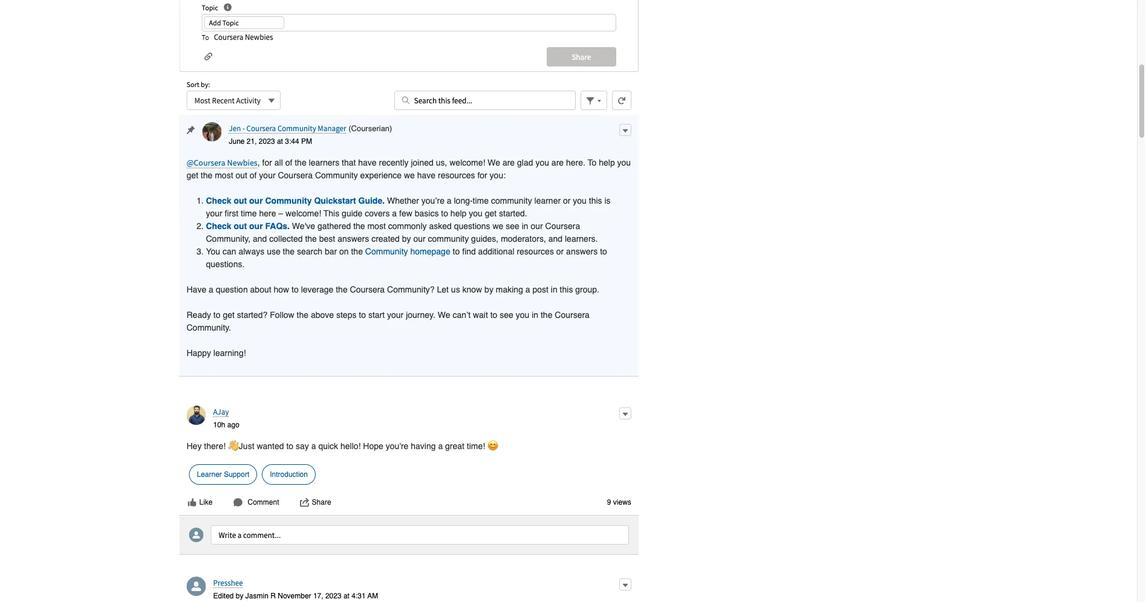 Task type: vqa. For each thing, say whether or not it's contained in the screenshot.
have to the left
yes



Task type: locate. For each thing, give the bounding box(es) containing it.
help inside whether you're a long-time community learner or you this is your first time here – welcome! this guide covers a few basics to help you get started.
[[451, 208, 467, 218]]

0 vertical spatial to
[[202, 32, 209, 42]]

a left 'few'
[[392, 208, 397, 218]]

0 horizontal spatial are
[[503, 157, 515, 167]]

jasmin
[[245, 592, 268, 601]]

1 vertical spatial out
[[234, 196, 247, 205]]

help down long- on the top of page
[[451, 208, 467, 218]]

1 horizontal spatial in
[[532, 310, 538, 320]]

help right here.
[[599, 157, 615, 167]]

1 vertical spatial answers
[[566, 246, 598, 256]]

0 vertical spatial share
[[572, 52, 591, 62]]

by right edited
[[236, 592, 243, 601]]

–
[[278, 208, 283, 218]]

in right post
[[551, 284, 557, 294]]

0 vertical spatial your
[[259, 170, 276, 180]]

our up homepage
[[413, 234, 426, 243]]

basics
[[415, 208, 439, 218]]

out for community
[[234, 196, 247, 205]]

ago
[[227, 421, 239, 429]]

answers down learners.
[[566, 246, 598, 256]]

0 vertical spatial in
[[522, 221, 528, 231]]

this inside whether you're a long-time community learner or you this is your first time here – welcome! this guide covers a few basics to help you get started.
[[589, 196, 602, 205]]

learner support
[[197, 470, 249, 479]]

2 horizontal spatial by
[[485, 284, 493, 294]]

0 vertical spatial we
[[404, 170, 415, 180]]

or
[[563, 196, 571, 205], [556, 246, 564, 256]]

coursera up learners.
[[545, 221, 580, 231]]

check up community,
[[206, 221, 231, 231]]

0 vertical spatial resources
[[438, 170, 475, 180]]

0 horizontal spatial resources
[[438, 170, 475, 180]]

community up started.
[[491, 196, 532, 205]]

coursera down the group.
[[555, 310, 590, 320]]

your down ​,
[[259, 170, 276, 180]]

this left the group.
[[560, 284, 573, 294]]

external user - jen - coursera community manager (coursera) image
[[202, 122, 222, 141]]

like
[[199, 498, 213, 507]]

us,
[[436, 157, 447, 167]]

0 vertical spatial out
[[236, 170, 247, 180]]

a left post
[[525, 284, 530, 294]]

great
[[445, 441, 465, 451]]

learner
[[197, 470, 222, 479]]

or down learner
[[556, 246, 564, 256]]

introduction link
[[262, 464, 316, 485]]

most inside ​, for all of the learners that have recently joined us, welcome! we are glad you are here. to help you get the most out of your coursera community experience we have resources for you:
[[215, 170, 233, 180]]

1 vertical spatial most
[[367, 221, 386, 231]]

0 horizontal spatial this
[[560, 284, 573, 294]]

text default image inside the 'like' button
[[187, 498, 197, 507]]

0 horizontal spatial welcome!
[[285, 208, 321, 218]]

have
[[187, 284, 206, 294]]

resources
[[438, 170, 475, 180], [517, 246, 554, 256]]

share inside button
[[572, 52, 591, 62]]

we up you:
[[488, 157, 500, 167]]

community homepage link
[[365, 246, 450, 256]]

most down @coursera newbies "link"
[[215, 170, 233, 180]]

to left say
[[286, 441, 293, 451]]

r
[[270, 592, 276, 601]]

1 horizontal spatial most
[[367, 221, 386, 231]]

2 horizontal spatial in
[[551, 284, 557, 294]]

answers inside we've gathered the most commonly asked questions we see in our coursera community, and collected the best answers created by our community guides, moderators, and learners.
[[338, 234, 369, 243]]

Search this feed... search field
[[394, 91, 576, 110]]

to right here.
[[588, 157, 597, 167]]

we've gathered the most commonly asked questions we see in our coursera community, and collected the best answers created by our community guides, moderators, and learners.
[[206, 221, 600, 243]]

get inside ​, for all of the learners that have recently joined us, welcome! we are glad you are here. to help you get the most out of your coursera community experience we have resources for you:
[[187, 170, 198, 180]]

learners.
[[565, 234, 598, 243]]

and up always
[[253, 234, 267, 243]]

0 horizontal spatial answers
[[338, 234, 369, 243]]

whether
[[387, 196, 419, 205]]

1 horizontal spatial of
[[285, 157, 292, 167]]

check up first
[[206, 196, 231, 205]]

by
[[402, 234, 411, 243], [485, 284, 493, 294], [236, 592, 243, 601]]

2 vertical spatial your
[[387, 310, 404, 320]]

get down @coursera
[[187, 170, 198, 180]]

0 horizontal spatial share
[[312, 498, 331, 507]]

(courserian)
[[348, 124, 392, 133]]

coursera down "add topic" text field
[[214, 32, 243, 42]]

know
[[462, 284, 482, 294]]

1 horizontal spatial resources
[[517, 246, 554, 256]]

learners
[[309, 157, 339, 167]]

of
[[285, 157, 292, 167], [250, 170, 257, 180]]

resources down us,
[[438, 170, 475, 180]]

happy learning!
[[187, 348, 246, 358]]

a
[[447, 196, 452, 205], [392, 208, 397, 218], [209, 284, 213, 294], [525, 284, 530, 294], [311, 441, 316, 451], [438, 441, 443, 451]]

time up check out our faqs .
[[241, 208, 257, 218]]

we up guides,
[[493, 221, 503, 231]]

most inside we've gathered the most commonly asked questions we see in our coursera community, and collected the best answers created by our community guides, moderators, and learners.
[[367, 221, 386, 231]]

sort
[[187, 80, 199, 89]]

. up covers
[[382, 196, 385, 205]]

you down making at top left
[[516, 310, 529, 320]]

0 vertical spatial most
[[215, 170, 233, 180]]

have up experience
[[358, 157, 377, 167]]

0 vertical spatial we
[[488, 157, 500, 167]]

community,
[[206, 234, 250, 243]]

0 vertical spatial get
[[187, 170, 198, 180]]

this
[[324, 208, 339, 218]]

1 vertical spatial 2023
[[325, 592, 341, 601]]

your inside whether you're a long-time community learner or you this is your first time here – welcome! this guide covers a few basics to help you get started.
[[206, 208, 222, 218]]

2 horizontal spatial your
[[387, 310, 404, 320]]

in up moderators,
[[522, 221, 528, 231]]

time up questions
[[473, 196, 489, 205]]

find
[[462, 246, 476, 256]]

to down the topic
[[202, 32, 209, 42]]

3:44
[[285, 137, 299, 146]]

1 check from the top
[[206, 196, 231, 205]]

out down @coursera newbies "link"
[[236, 170, 247, 180]]

0 horizontal spatial .
[[287, 221, 290, 231]]

1 are from the left
[[503, 157, 515, 167]]

community up 3:44
[[278, 123, 316, 133]]

1 vertical spatial at
[[344, 592, 350, 601]]

1 vertical spatial we
[[493, 221, 503, 231]]

newbies down june
[[227, 157, 258, 168]]

guide
[[342, 208, 363, 218]]

@coursera newbies link
[[187, 157, 258, 168]]

1 and from the left
[[253, 234, 267, 243]]

coursera up start
[[350, 284, 385, 294]]

0 horizontal spatial get
[[187, 170, 198, 180]]

that
[[342, 157, 356, 167]]

having
[[411, 441, 436, 451]]

at inside presshee edited by jasmin r november 17, 2023 at 4:31 am
[[344, 592, 350, 601]]

first
[[225, 208, 238, 218]]

0 vertical spatial .
[[382, 196, 385, 205]]

have down joined
[[417, 170, 436, 180]]

you right here.
[[617, 157, 631, 167]]

a left long- on the top of page
[[447, 196, 452, 205]]

community inside we've gathered the most commonly asked questions we see in our coursera community, and collected the best answers created by our community guides, moderators, and learners.
[[428, 234, 469, 243]]

at left 4:31
[[344, 592, 350, 601]]

2023 right 21,
[[259, 137, 275, 146]]

bar
[[325, 246, 337, 256]]

learner
[[534, 196, 561, 205]]

your inside ready to get started? follow the above steps to start your journey. we can't wait to see you in the coursera community.
[[387, 310, 404, 320]]

for left you:
[[477, 170, 487, 180]]

9
[[607, 498, 611, 507]]

answers up on
[[338, 234, 369, 243]]

coursera up june 21, 2023 at 3:44 pm link
[[247, 123, 276, 133]]

1 vertical spatial this
[[560, 284, 573, 294]]

out up first
[[234, 196, 247, 205]]

of right all on the top
[[285, 157, 292, 167]]

by down commonly
[[402, 234, 411, 243]]

Sort by: button
[[187, 91, 281, 110]]

text default image down introduction
[[300, 498, 309, 507]]

by right know at the left top
[[485, 284, 493, 294]]

2 check from the top
[[206, 221, 231, 231]]

welcome! inside ​, for all of the learners that have recently joined us, welcome! we are glad you are here. to help you get the most out of your coursera community experience we have resources for you:
[[450, 157, 485, 167]]

created
[[371, 234, 400, 243]]

0 vertical spatial at
[[277, 137, 283, 146]]

0 horizontal spatial by
[[236, 592, 243, 601]]

and
[[253, 234, 267, 243], [548, 234, 563, 243]]

0 horizontal spatial at
[[277, 137, 283, 146]]

pm
[[301, 137, 312, 146]]

text default image left comment
[[233, 498, 243, 507]]

0 vertical spatial community
[[491, 196, 532, 205]]

community inside ​, for all of the learners that have recently joined us, welcome! we are glad you are here. to help you get the most out of your coursera community experience we have resources for you:
[[315, 170, 358, 180]]

you
[[536, 157, 549, 167], [617, 157, 631, 167], [573, 196, 587, 205], [469, 208, 483, 218], [516, 310, 529, 320]]

. up collected
[[287, 221, 290, 231]]

0 vertical spatial 2023
[[259, 137, 275, 146]]

1 horizontal spatial time
[[473, 196, 489, 205]]

2023 inside jen - coursera community manager (courserian) june 21, 2023 at 3:44 pm
[[259, 137, 275, 146]]

the down pm
[[295, 157, 306, 167]]

0 vertical spatial have
[[358, 157, 377, 167]]

0 horizontal spatial 2023
[[259, 137, 275, 146]]

get left started.
[[485, 208, 497, 218]]

1 vertical spatial or
[[556, 246, 564, 256]]

of down @coursera newbies "link"
[[250, 170, 257, 180]]

1 horizontal spatial get
[[223, 310, 235, 320]]

welcome! up 'we've'
[[285, 208, 321, 218]]

1 horizontal spatial for
[[477, 170, 487, 180]]

glad
[[517, 157, 533, 167]]

your inside ​, for all of the learners that have recently joined us, welcome! we are glad you are here. to help you get the most out of your coursera community experience we have resources for you:
[[259, 170, 276, 180]]

most down covers
[[367, 221, 386, 231]]

introduction
[[270, 470, 308, 479]]

coursera inside jen - coursera community manager (courserian) june 21, 2023 at 3:44 pm
[[247, 123, 276, 133]]

get left started?
[[223, 310, 235, 320]]

we down joined
[[404, 170, 415, 180]]

at left 3:44
[[277, 137, 283, 146]]

0 vertical spatial this
[[589, 196, 602, 205]]

0 horizontal spatial to
[[202, 32, 209, 42]]

0 horizontal spatial help
[[451, 208, 467, 218]]

1 vertical spatial to
[[588, 157, 597, 167]]

you inside ready to get started? follow the above steps to start your journey. we can't wait to see you in the coursera community.
[[516, 310, 529, 320]]

november
[[278, 592, 311, 601]]

1 vertical spatial share
[[312, 498, 331, 507]]

a right have at the left top
[[209, 284, 213, 294]]

newbies
[[245, 32, 273, 42], [227, 157, 258, 168]]

2 vertical spatial get
[[223, 310, 235, 320]]

0 horizontal spatial and
[[253, 234, 267, 243]]

1 horizontal spatial share
[[572, 52, 591, 62]]

1 vertical spatial your
[[206, 208, 222, 218]]

1 horizontal spatial community
[[491, 196, 532, 205]]

out
[[236, 170, 247, 180], [234, 196, 247, 205], [234, 221, 247, 231]]

1 horizontal spatial by
[[402, 234, 411, 243]]

text default image left 'like'
[[187, 498, 197, 507]]

1 horizontal spatial we
[[488, 157, 500, 167]]

our down here
[[249, 221, 263, 231]]

to down is at the right
[[600, 246, 607, 256]]

and left learners.
[[548, 234, 563, 243]]

edited by jasmin r november 17, 2023 at 4:31 am link
[[213, 592, 378, 601]]

0 vertical spatial welcome!
[[450, 157, 485, 167]]

time
[[473, 196, 489, 205], [241, 208, 257, 218]]

1 horizontal spatial at
[[344, 592, 350, 601]]

4:31
[[352, 592, 366, 601]]

0 vertical spatial see
[[506, 221, 519, 231]]

your left first
[[206, 208, 222, 218]]

0 horizontal spatial time
[[241, 208, 257, 218]]

this
[[589, 196, 602, 205], [560, 284, 573, 294]]

0 vertical spatial by
[[402, 234, 411, 243]]

2 vertical spatial out
[[234, 221, 247, 231]]

1 vertical spatial welcome!
[[285, 208, 321, 218]]

coursera down all on the top
[[278, 170, 313, 180]]

0 horizontal spatial for
[[262, 157, 272, 167]]

1 horizontal spatial your
[[259, 170, 276, 180]]

we inside ready to get started? follow the above steps to start your journey. we can't wait to see you in the coursera community.
[[438, 310, 450, 320]]

1 vertical spatial we
[[438, 310, 450, 320]]

help
[[599, 157, 615, 167], [451, 208, 467, 218]]

1 horizontal spatial welcome!
[[450, 157, 485, 167]]

0 vertical spatial or
[[563, 196, 571, 205]]

in
[[522, 221, 528, 231], [551, 284, 557, 294], [532, 310, 538, 320]]

most
[[215, 170, 233, 180], [367, 221, 386, 231]]

1 horizontal spatial help
[[599, 157, 615, 167]]

have
[[358, 157, 377, 167], [417, 170, 436, 180]]

our
[[249, 196, 263, 205], [249, 221, 263, 231], [531, 221, 543, 231], [413, 234, 426, 243]]

1 horizontal spatial .
[[382, 196, 385, 205]]

for right ​,
[[262, 157, 272, 167]]

can
[[223, 246, 236, 256]]

get inside ready to get started? follow the above steps to start your journey. we can't wait to see you in the coursera community.
[[223, 310, 235, 320]]

we
[[404, 170, 415, 180], [493, 221, 503, 231]]

1 vertical spatial have
[[417, 170, 436, 180]]

1 horizontal spatial answers
[[566, 246, 598, 256]]

1 vertical spatial get
[[485, 208, 497, 218]]

1 vertical spatial newbies
[[227, 157, 258, 168]]

guide
[[358, 196, 382, 205]]

is
[[605, 196, 611, 205]]

1 vertical spatial by
[[485, 284, 493, 294]]

1 vertical spatial help
[[451, 208, 467, 218]]

1 vertical spatial community
[[428, 234, 469, 243]]

1 vertical spatial time
[[241, 208, 257, 218]]

0 horizontal spatial we
[[404, 170, 415, 180]]

text default image
[[187, 126, 195, 134], [187, 498, 197, 507], [233, 498, 243, 507], [300, 498, 309, 507]]

text default image left the external user - jen - coursera community manager (coursera) image
[[187, 126, 195, 134]]

ready
[[187, 310, 211, 320]]

0 vertical spatial for
[[262, 157, 272, 167]]

for
[[262, 157, 272, 167], [477, 170, 487, 180]]

1 horizontal spatial and
[[548, 234, 563, 243]]

this left is at the right
[[589, 196, 602, 205]]

9 views
[[607, 498, 631, 507]]

to inside whether you're a long-time community learner or you this is your first time here – welcome! this guide covers a few basics to help you get started.
[[441, 208, 448, 218]]

0 horizontal spatial most
[[215, 170, 233, 180]]

there!
[[204, 441, 226, 451]]

have a question about how to leverage the coursera community? let us know by making a post in this group.
[[187, 284, 599, 294]]

0 vertical spatial time
[[473, 196, 489, 205]]

to
[[441, 208, 448, 218], [453, 246, 460, 256], [600, 246, 607, 256], [292, 284, 299, 294], [213, 310, 220, 320], [359, 310, 366, 320], [490, 310, 497, 320], [286, 441, 293, 451]]

jen - coursera community manager, june 21, 2023 at 3:44 pm element
[[179, 115, 639, 376]]

we left the can't
[[438, 310, 450, 320]]

1 horizontal spatial 2023
[[325, 592, 341, 601]]

2 vertical spatial in
[[532, 310, 538, 320]]

quick
[[318, 441, 338, 451]]

jen
[[229, 123, 241, 133]]

we for can't
[[438, 310, 450, 320]]

out down first
[[234, 221, 247, 231]]

text default image inside the "comment" button
[[233, 498, 243, 507]]

see down making at top left
[[500, 310, 513, 320]]

your right start
[[387, 310, 404, 320]]

group.
[[575, 284, 599, 294]]

to up asked
[[441, 208, 448, 218]]

1 horizontal spatial we
[[493, 221, 503, 231]]

newbies down "add topic" text field
[[245, 32, 273, 42]]

community up –
[[265, 196, 312, 205]]

we inside ​, for all of the learners that have recently joined us, welcome! we are glad you are here. to help you get the most out of your coursera community experience we have resources for you:
[[488, 157, 500, 167]]

hope
[[363, 441, 383, 451]]

are left the glad
[[503, 157, 515, 167]]

community down that
[[315, 170, 358, 180]]

presshee image
[[187, 577, 206, 596]]

1 vertical spatial check
[[206, 221, 231, 231]]

user17005035787643512328 image
[[189, 528, 204, 542]]

0 horizontal spatial we
[[438, 310, 450, 320]]

@coursera newbies
[[187, 157, 258, 168]]

2023 right '17,'
[[325, 592, 341, 601]]

learner support link
[[189, 464, 257, 485]]

check for first
[[206, 196, 231, 205]]

0 horizontal spatial of
[[250, 170, 257, 180]]

see down started.
[[506, 221, 519, 231]]

check out our community quickstart guide .
[[206, 196, 387, 205]]

0 vertical spatial answers
[[338, 234, 369, 243]]

ajay link
[[213, 407, 229, 417]]

ajay
[[213, 407, 229, 417]]

are left here.
[[552, 157, 564, 167]]

1 horizontal spatial are
[[552, 157, 564, 167]]

1 vertical spatial resources
[[517, 246, 554, 256]]

or right learner
[[563, 196, 571, 205]]

community down asked
[[428, 234, 469, 243]]

coursera
[[214, 32, 243, 42], [247, 123, 276, 133], [278, 170, 313, 180], [545, 221, 580, 231], [350, 284, 385, 294], [555, 310, 590, 320]]

1 horizontal spatial to
[[588, 157, 597, 167]]

2 vertical spatial by
[[236, 592, 243, 601]]



Task type: describe. For each thing, give the bounding box(es) containing it.
asked
[[429, 221, 452, 231]]

presshee
[[213, 578, 243, 588]]

community.
[[187, 323, 231, 332]]

10h ago link
[[213, 421, 239, 429]]

comment
[[248, 498, 279, 507]]

in inside we've gathered the most commonly asked questions we see in our coursera community, and collected the best answers created by our community guides, moderators, and learners.
[[522, 221, 528, 231]]

to inside ​, for all of the learners that have recently joined us, welcome! we are glad you are here. to help you get the most out of your coursera community experience we have resources for you:
[[588, 157, 597, 167]]

see inside ready to get started? follow the above steps to start your journey. we can't wait to see you in the coursera community.
[[500, 310, 513, 320]]

to inside ajay, 10h ago element
[[286, 441, 293, 451]]

we inside we've gathered the most commonly asked questions we see in our coursera community, and collected the best answers created by our community guides, moderators, and learners.
[[493, 221, 503, 231]]

the down collected
[[283, 246, 295, 256]]

time!
[[467, 441, 485, 451]]

started.
[[499, 208, 527, 218]]

check for community,
[[206, 221, 231, 231]]

above
[[311, 310, 334, 320]]

to find additional resources or answers to questions.
[[206, 246, 607, 269]]

best
[[319, 234, 335, 243]]

ajay, 10h ago element
[[179, 399, 639, 515]]

june 21, 2023 at 3:44 pm link
[[229, 137, 312, 146]]

topic
[[202, 3, 218, 12]]

long-
[[454, 196, 473, 205]]

you're
[[421, 196, 445, 205]]

leverage
[[301, 284, 333, 294]]

the left above
[[297, 310, 309, 320]]

👋
[[228, 441, 236, 451]]

our up moderators,
[[531, 221, 543, 231]]

to left find
[[453, 246, 460, 256]]

questions
[[454, 221, 490, 231]]

help inside ​, for all of the learners that have recently joined us, welcome! we are glad you are here. to help you get the most out of your coursera community experience we have resources for you:
[[599, 157, 615, 167]]

support
[[224, 470, 249, 479]]

ajay image
[[187, 406, 206, 425]]

coursera inside ​, for all of the learners that have recently joined us, welcome! we are glad you are here. to help you get the most out of your coursera community experience we have resources for you:
[[278, 170, 313, 180]]

all
[[274, 157, 283, 167]]

at inside jen - coursera community manager (courserian) june 21, 2023 at 3:44 pm
[[277, 137, 283, 146]]

activity
[[236, 95, 261, 105]]

check out our faqs link
[[206, 221, 287, 231]]

on
[[339, 246, 349, 256]]

by inside we've gathered the most commonly asked questions we see in our coursera community, and collected the best answers created by our community guides, moderators, and learners.
[[402, 234, 411, 243]]

hey
[[187, 441, 202, 451]]

hey there! 👋 just wanted to say a quick hello! hope you're having a great time! 😊
[[187, 441, 496, 451]]

most recent activity
[[194, 95, 261, 105]]

1 horizontal spatial have
[[417, 170, 436, 180]]

by:
[[201, 80, 210, 89]]

0 horizontal spatial have
[[358, 157, 377, 167]]

search
[[297, 246, 322, 256]]

coursera inside ready to get started? follow the above steps to start your journey. we can't wait to see you in the coursera community.
[[555, 310, 590, 320]]

june
[[229, 137, 245, 146]]

sort by:
[[187, 80, 210, 89]]

by inside presshee edited by jasmin r november 17, 2023 at 4:31 am
[[236, 592, 243, 601]]

or inside whether you're a long-time community learner or you this is your first time here – welcome! this guide covers a few basics to help you get started.
[[563, 196, 571, 205]]

homepage
[[410, 246, 450, 256]]

jen - coursera community manager link
[[229, 123, 346, 134]]

about
[[250, 284, 271, 294]]

collected
[[269, 234, 303, 243]]

Write a comment... text field
[[211, 526, 629, 545]]

to left start
[[359, 310, 366, 320]]

21,
[[247, 137, 257, 146]]

2023 inside presshee edited by jasmin r november 17, 2023 at 4:31 am
[[325, 592, 341, 601]]

commonly
[[388, 221, 427, 231]]

the down the guide
[[353, 221, 365, 231]]

to up the community.
[[213, 310, 220, 320]]

-
[[242, 123, 245, 133]]

out inside ​, for all of the learners that have recently joined us, welcome! we are glad you are here. to help you get the most out of your coursera community experience we have resources for you:
[[236, 170, 247, 180]]

or inside to find additional resources or answers to questions.
[[556, 246, 564, 256]]

2 are from the left
[[552, 157, 564, 167]]

you left is at the right
[[573, 196, 587, 205]]

1 vertical spatial of
[[250, 170, 257, 180]]

most
[[194, 95, 210, 105]]

share inside popup button
[[312, 498, 331, 507]]

here
[[259, 208, 276, 218]]

we for are
[[488, 157, 500, 167]]

hello!
[[340, 441, 361, 451]]

you up questions
[[469, 208, 483, 218]]

2 and from the left
[[548, 234, 563, 243]]

share button
[[299, 497, 332, 508]]

recent
[[212, 95, 235, 105]]

manager
[[318, 123, 346, 133]]

how
[[274, 284, 289, 294]]

few
[[399, 208, 412, 218]]

community inside jen - coursera community manager (courserian) june 21, 2023 at 3:44 pm
[[278, 123, 316, 133]]

to coursera newbies
[[202, 32, 273, 42]]

wanted
[[257, 441, 284, 451]]

journey.
[[406, 310, 435, 320]]

you:
[[490, 170, 506, 180]]

you
[[206, 246, 220, 256]]

answers inside to find additional resources or answers to questions.
[[566, 246, 598, 256]]

we inside ​, for all of the learners that have recently joined us, welcome! we are glad you are here. to help you get the most out of your coursera community experience we have resources for you:
[[404, 170, 415, 180]]

text default image inside share popup button
[[300, 498, 309, 507]]

learning!
[[213, 348, 246, 358]]

the up search
[[305, 234, 317, 243]]

to right how
[[292, 284, 299, 294]]

out for faqs
[[234, 221, 247, 231]]

to right wait
[[490, 310, 497, 320]]

newbies inside "link"
[[227, 157, 258, 168]]

in inside ready to get started? follow the above steps to start your journey. we can't wait to see you in the coursera community.
[[532, 310, 538, 320]]

let
[[437, 284, 449, 294]]

our up here
[[249, 196, 263, 205]]

coursera inside we've gathered the most commonly asked questions we see in our coursera community, and collected the best answers created by our community guides, moderators, and learners.
[[545, 221, 580, 231]]

the down @coursera
[[201, 170, 212, 180]]

gathered
[[318, 221, 351, 231]]

Add Topic text field
[[204, 16, 284, 29]]

the down post
[[541, 310, 552, 320]]

community down 'created'
[[365, 246, 408, 256]]

wait
[[473, 310, 488, 320]]

steps
[[336, 310, 357, 320]]

community inside whether you're a long-time community learner or you this is your first time here – welcome! this guide covers a few basics to help you get started.
[[491, 196, 532, 205]]

making
[[496, 284, 523, 294]]

am
[[368, 592, 378, 601]]

guides,
[[471, 234, 499, 243]]

​, for all of the learners that have recently joined us, welcome! we are glad you are here. to help you get the most out of your coursera community experience we have resources for you:
[[187, 157, 631, 180]]

get inside whether you're a long-time community learner or you this is your first time here – welcome! this guide covers a few basics to help you get started.
[[485, 208, 497, 218]]

happy
[[187, 348, 211, 358]]

like button
[[187, 497, 213, 508]]

you right the glad
[[536, 157, 549, 167]]

resources inside to find additional resources or answers to questions.
[[517, 246, 554, 256]]

you can always use the search bar on the community homepage
[[206, 246, 450, 256]]

see inside we've gathered the most commonly asked questions we see in our coursera community, and collected the best answers created by our community guides, moderators, and learners.
[[506, 221, 519, 231]]

check out our community quickstart guide link
[[206, 196, 382, 205]]

presshee link
[[213, 578, 243, 588]]

resources inside ​, for all of the learners that have recently joined us, welcome! we are glad you are here. to help you get the most out of your coursera community experience we have resources for you:
[[438, 170, 475, 180]]

welcome! inside whether you're a long-time community learner or you this is your first time here – welcome! this guide covers a few basics to help you get started.
[[285, 208, 321, 218]]

1 vertical spatial in
[[551, 284, 557, 294]]

the right leverage
[[336, 284, 348, 294]]

to inside the to coursera newbies
[[202, 32, 209, 42]]

presshee edited by jasmin r november 17, 2023 at 4:31 am
[[213, 578, 378, 601]]

start
[[368, 310, 385, 320]]

joined
[[411, 157, 434, 167]]

check out our faqs .
[[206, 221, 290, 231]]

0 vertical spatial of
[[285, 157, 292, 167]]

community?
[[387, 284, 435, 294]]

0 vertical spatial newbies
[[245, 32, 273, 42]]

started?
[[237, 310, 268, 320]]

you're
[[386, 441, 408, 451]]

a right say
[[311, 441, 316, 451]]

follow
[[270, 310, 294, 320]]

always
[[239, 246, 264, 256]]

questions.
[[206, 259, 245, 269]]

here.
[[566, 157, 585, 167]]

quickstart
[[314, 196, 356, 205]]

the right on
[[351, 246, 363, 256]]

a left great
[[438, 441, 443, 451]]

say
[[296, 441, 309, 451]]



